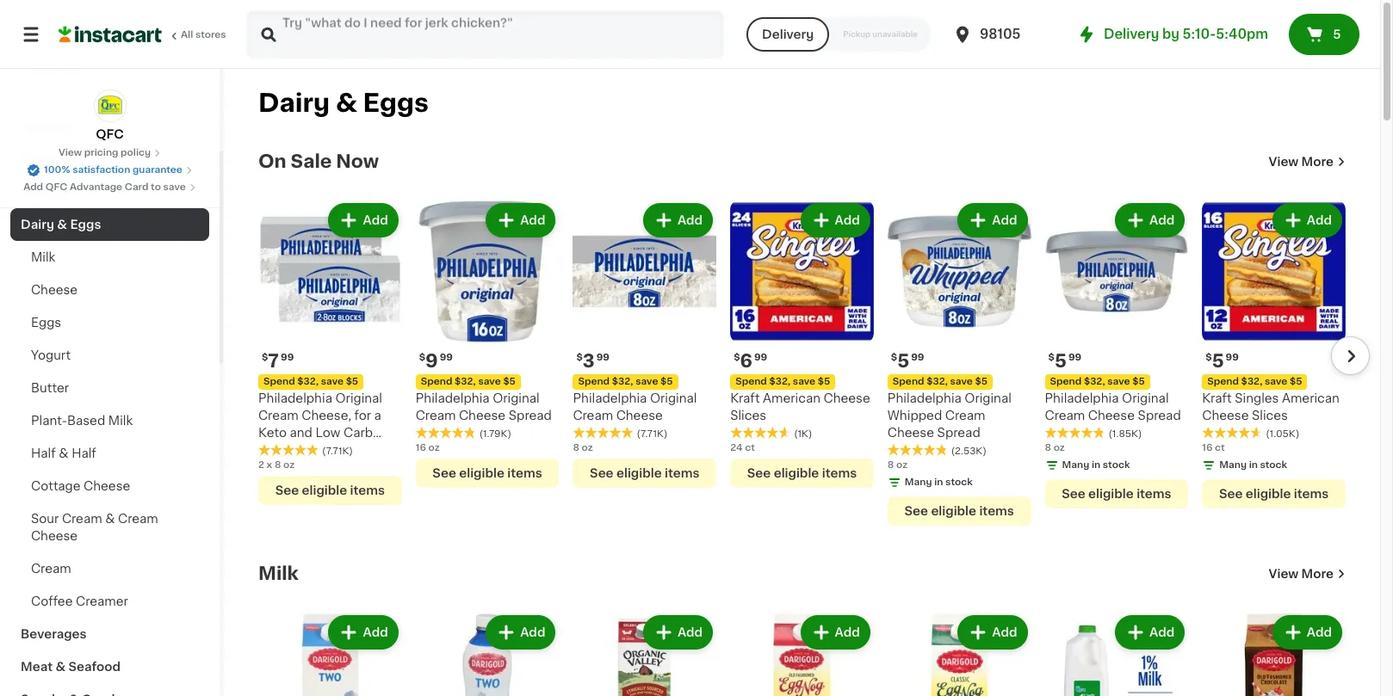 Task type: locate. For each thing, give the bounding box(es) containing it.
items down (1.79k)
[[508, 468, 543, 480]]

0 vertical spatial (7.71k)
[[637, 430, 668, 439]]

philadelphia original cream cheese spread up (1.85k)
[[1046, 393, 1182, 422]]

dairy up sale
[[258, 90, 330, 115]]

dairy & eggs link
[[10, 208, 209, 241]]

ct for 6
[[745, 443, 755, 453]]

1 horizontal spatial ct
[[1216, 443, 1226, 453]]

by
[[1163, 28, 1180, 40]]

(7.71k) for 3
[[637, 430, 668, 439]]

original for product group containing 7
[[336, 393, 383, 405]]

save up singles
[[1266, 377, 1288, 387]]

kraft left singles
[[1203, 393, 1233, 405]]

kraft inside the kraft american cheese slices
[[731, 393, 760, 405]]

1 slices from the left
[[731, 410, 767, 422]]

many in stock for spread
[[1063, 461, 1131, 470]]

1 vertical spatial dairy
[[21, 219, 54, 231]]

save right to at the left top of page
[[163, 183, 186, 192]]

1 horizontal spatial delivery
[[1105, 28, 1160, 40]]

0 horizontal spatial spread
[[509, 410, 552, 422]]

cheese link
[[10, 274, 209, 307]]

0 vertical spatial view more
[[1270, 156, 1335, 168]]

None search field
[[246, 10, 725, 59]]

5 philadelphia from the left
[[1046, 393, 1120, 405]]

american
[[763, 393, 821, 405], [1283, 393, 1340, 405]]

advantage
[[70, 183, 122, 192]]

oz for (7.71k)
[[582, 443, 593, 453]]

2 original from the left
[[493, 393, 540, 405]]

6 spend $32, save $5 from the left
[[1051, 377, 1146, 387]]

see eligible items button down (1k)
[[731, 459, 874, 488]]

philadelphia up whipped
[[888, 393, 962, 405]]

2 spend $32, save $5 from the left
[[736, 377, 831, 387]]

8 oz right (2.53k) at the bottom right of page
[[1046, 443, 1066, 453]]

2 horizontal spatial spread
[[1139, 410, 1182, 422]]

5 spend $32, save $5 from the left
[[893, 377, 988, 387]]

more for milk
[[1302, 568, 1335, 580]]

1 more from the top
[[1302, 156, 1335, 168]]

spend $32, save $5 up philadelphia original whipped cream cheese spread
[[893, 377, 988, 387]]

& for dairy & eggs link
[[57, 219, 67, 231]]

view inside "link"
[[58, 148, 82, 158]]

spend $32, save $5 up the kraft american cheese slices
[[736, 377, 831, 387]]

4 $5 from the left
[[661, 377, 673, 387]]

3 spend from the left
[[421, 377, 453, 387]]

delivery
[[1105, 28, 1160, 40], [763, 28, 814, 40]]

8 down whipped
[[888, 461, 895, 470]]

1 $ from the left
[[262, 353, 268, 362]]

1 philadelphia from the left
[[258, 393, 333, 405]]

0 vertical spatial eggs
[[363, 90, 429, 115]]

1 horizontal spatial in
[[1092, 461, 1101, 470]]

2 philadelphia original cream cheese spread from the left
[[1046, 393, 1182, 422]]

recipes
[[21, 121, 71, 133]]

0 horizontal spatial 16
[[416, 443, 426, 453]]

3 spend $32, save $5 from the left
[[421, 377, 516, 387]]

1 vertical spatial view more
[[1270, 568, 1335, 580]]

items for see eligible items button under philadelphia original cream cheese
[[665, 468, 700, 480]]

8 for philadelphia original whipped cream cheese spread
[[888, 461, 895, 470]]

cream inside philadelphia original whipped cream cheese spread
[[946, 410, 986, 422]]

2 spend from the left
[[736, 377, 767, 387]]

2 horizontal spatial $ 5 99
[[1206, 352, 1240, 370]]

0 vertical spatial dairy & eggs
[[258, 90, 429, 115]]

dairy down produce
[[21, 219, 54, 231]]

1 vertical spatial milk
[[108, 415, 133, 427]]

many
[[1063, 461, 1090, 470], [1220, 461, 1247, 470], [905, 478, 933, 487]]

items down (1.85k)
[[1137, 488, 1172, 500]]

cream link
[[10, 553, 209, 586]]

2 philadelphia from the left
[[416, 393, 490, 405]]

0 horizontal spatial dairy & eggs
[[21, 219, 101, 231]]

2 view more from the top
[[1270, 568, 1335, 580]]

16 inside product group
[[416, 443, 426, 453]]

cream
[[258, 410, 299, 422], [416, 410, 456, 422], [573, 410, 614, 422], [946, 410, 986, 422], [1046, 410, 1086, 422], [62, 513, 102, 526], [118, 513, 158, 526], [31, 563, 71, 576]]

product group
[[258, 200, 402, 505], [416, 200, 560, 488], [573, 200, 717, 488], [731, 200, 874, 488], [888, 200, 1032, 526], [1046, 200, 1189, 509], [1203, 200, 1347, 509], [258, 612, 402, 697], [416, 612, 560, 697], [573, 612, 717, 697], [731, 612, 874, 697], [888, 612, 1032, 697], [1046, 612, 1189, 697], [1203, 612, 1347, 697]]

$ 5 99 for philadelphia original cream cheese spread
[[1049, 352, 1082, 370]]

5
[[1334, 28, 1342, 40], [898, 352, 910, 370], [1055, 352, 1067, 370], [1213, 352, 1225, 370]]

save up the kraft american cheese slices
[[793, 377, 816, 387]]

now
[[336, 152, 379, 171]]

beverages link
[[10, 619, 209, 651]]

0 horizontal spatial 8 oz
[[573, 443, 593, 453]]

0 horizontal spatial many in stock
[[905, 478, 973, 487]]

dairy & eggs
[[258, 90, 429, 115], [21, 219, 101, 231]]

2 slices from the left
[[1253, 410, 1289, 422]]

view more
[[1270, 156, 1335, 168], [1270, 568, 1335, 580]]

eligible down (1k)
[[774, 468, 820, 480]]

many in stock down (1.85k)
[[1063, 461, 1131, 470]]

in for spread
[[1092, 461, 1101, 470]]

delivery for delivery
[[763, 28, 814, 40]]

stock down (2.53k) at the bottom right of page
[[946, 478, 973, 487]]

spend $32, save $5 down $ 9 99
[[421, 377, 516, 387]]

6 spend from the left
[[1051, 377, 1082, 387]]

0 horizontal spatial milk link
[[10, 241, 209, 274]]

cottage cheese
[[31, 481, 130, 493]]

items down philadelphia original cream cheese
[[665, 468, 700, 480]]

philadelphia original cream cheese spread
[[416, 393, 552, 422], [1046, 393, 1182, 422]]

philadelphia down $ 3 99
[[573, 393, 647, 405]]

qfc up view pricing policy "link"
[[96, 128, 124, 140]]

stock for cheese
[[946, 478, 973, 487]]

eligible down (1.79k)
[[459, 468, 505, 480]]

1 horizontal spatial american
[[1283, 393, 1340, 405]]

16 ct
[[1203, 443, 1226, 453]]

item carousel region
[[234, 193, 1371, 537]]

(7.71k) down low
[[322, 447, 353, 456]]

1 horizontal spatial kraft
[[1203, 393, 1233, 405]]

spend for see eligible items button under (1.85k)
[[1051, 377, 1082, 387]]

(1k)
[[794, 430, 813, 439]]

spread up (1.79k)
[[509, 410, 552, 422]]

half & half link
[[10, 438, 209, 470]]

add button
[[330, 205, 397, 236], [488, 205, 554, 236], [645, 205, 712, 236], [803, 205, 869, 236], [960, 205, 1027, 236], [1117, 205, 1184, 236], [1275, 205, 1341, 236], [330, 617, 397, 649], [488, 617, 554, 649], [645, 617, 712, 649], [803, 617, 869, 649], [960, 617, 1027, 649], [1117, 617, 1184, 649], [1275, 617, 1341, 649]]

qfc down 100%
[[45, 183, 67, 192]]

2 horizontal spatial eggs
[[363, 90, 429, 115]]

2 american from the left
[[1283, 393, 1340, 405]]

$
[[262, 353, 268, 362], [734, 353, 740, 362], [419, 353, 426, 362], [577, 353, 583, 362], [892, 353, 898, 362], [1049, 353, 1055, 362], [1206, 353, 1213, 362]]

view more link
[[1270, 153, 1347, 171], [1270, 566, 1347, 583]]

half down plant-based milk
[[72, 448, 96, 460]]

2 half from the left
[[72, 448, 96, 460]]

1 horizontal spatial dairy & eggs
[[258, 90, 429, 115]]

0 vertical spatial more
[[1302, 156, 1335, 168]]

8 right x
[[275, 461, 281, 470]]

stock down (1.05k)
[[1261, 461, 1288, 470]]

philadelphia down $ 9 99
[[416, 393, 490, 405]]

& up cottage
[[59, 448, 69, 460]]

Search field
[[248, 12, 723, 57]]

1 original from the left
[[336, 393, 383, 405]]

items down 'carb'
[[350, 485, 385, 497]]

1 vertical spatial qfc
[[45, 183, 67, 192]]

1 american from the left
[[763, 393, 821, 405]]

keto
[[258, 427, 287, 439]]

2 $ from the left
[[734, 353, 740, 362]]

eggs inside dairy & eggs link
[[70, 219, 101, 231]]

kraft inside kraft singles american cheese slices
[[1203, 393, 1233, 405]]

and
[[290, 427, 313, 439]]

0 horizontal spatial american
[[763, 393, 821, 405]]

many for philadelphia original whipped cream cheese spread
[[905, 478, 933, 487]]

1 horizontal spatial stock
[[1103, 461, 1131, 470]]

5 spend from the left
[[893, 377, 925, 387]]

0 horizontal spatial kraft
[[731, 393, 760, 405]]

0 horizontal spatial dairy
[[21, 219, 54, 231]]

stock down (1.85k)
[[1103, 461, 1131, 470]]

original for product group containing 9
[[493, 393, 540, 405]]

cheese inside philadelphia original whipped cream cheese spread
[[888, 427, 935, 439]]

7 spend from the left
[[1208, 377, 1240, 387]]

3 99 from the left
[[440, 353, 453, 362]]

plant-based milk
[[31, 415, 133, 427]]

1 horizontal spatial slices
[[1253, 410, 1289, 422]]

0 vertical spatial milk link
[[10, 241, 209, 274]]

1 kraft from the left
[[731, 393, 760, 405]]

dairy & eggs down produce
[[21, 219, 101, 231]]

$5 up the kraft american cheese slices
[[818, 377, 831, 387]]

0 horizontal spatial (7.71k)
[[322, 447, 353, 456]]

2 more from the top
[[1302, 568, 1335, 580]]

slices inside the kraft american cheese slices
[[731, 410, 767, 422]]

items for see eligible items button under (1k)
[[823, 468, 857, 480]]

★★★★★
[[731, 427, 791, 439], [731, 427, 791, 439], [416, 427, 476, 439], [416, 427, 476, 439], [573, 427, 634, 439], [573, 427, 634, 439], [1046, 427, 1106, 439], [1046, 427, 1106, 439], [1203, 427, 1263, 439], [1203, 427, 1263, 439], [258, 444, 319, 456], [258, 444, 319, 456], [888, 444, 948, 456], [888, 444, 948, 456]]

0 vertical spatial qfc
[[96, 128, 124, 140]]

in
[[1092, 461, 1101, 470], [1250, 461, 1259, 470], [935, 478, 944, 487]]

a
[[374, 410, 382, 422]]

eggs down advantage
[[70, 219, 101, 231]]

coffee
[[31, 596, 73, 608]]

1 view more from the top
[[1270, 156, 1335, 168]]

oz for (1.79k)
[[429, 443, 440, 453]]

2 horizontal spatial stock
[[1261, 461, 1288, 470]]

milk
[[31, 252, 55, 264], [108, 415, 133, 427], [258, 565, 299, 583]]

dairy
[[258, 90, 330, 115], [21, 219, 54, 231]]

& down produce
[[57, 219, 67, 231]]

many in stock down (2.53k) at the bottom right of page
[[905, 478, 973, 487]]

spend $32, save $5 up philadelphia original cream cheese
[[578, 377, 673, 387]]

many in stock down (1.05k)
[[1220, 461, 1288, 470]]

$ 5 99 for kraft singles american cheese slices
[[1206, 352, 1240, 370]]

ct down kraft singles american cheese slices
[[1216, 443, 1226, 453]]

$5 up philadelphia original cream cheese
[[661, 377, 673, 387]]

4 philadelphia from the left
[[888, 393, 962, 405]]

cheese inside philadelphia original cream cheese
[[617, 410, 663, 422]]

original inside philadelphia original cream cheese, for a keto and low carb lifestyle
[[336, 393, 383, 405]]

view for on sale now
[[1270, 156, 1299, 168]]

8 down philadelphia original cream cheese
[[573, 443, 580, 453]]

qfc link
[[93, 90, 126, 143]]

0 horizontal spatial $ 5 99
[[892, 352, 925, 370]]

7
[[268, 352, 279, 370]]

all
[[181, 30, 193, 40]]

spend for see eligible items button underneath low
[[264, 377, 295, 387]]

7 $32, from the left
[[1242, 377, 1263, 387]]

0 horizontal spatial many
[[905, 478, 933, 487]]

cheese,
[[302, 410, 352, 422]]

$ 5 99
[[892, 352, 925, 370], [1049, 352, 1082, 370], [1206, 352, 1240, 370]]

philadelphia original cream cheese spread up (1.79k)
[[416, 393, 552, 422]]

spend for see eligible items button under (1.79k)
[[421, 377, 453, 387]]

0 horizontal spatial milk
[[31, 252, 55, 264]]

6 $32, from the left
[[1085, 377, 1106, 387]]

stock for spread
[[1103, 461, 1131, 470]]

99 inside $ 3 99
[[597, 353, 610, 362]]

2 99 from the left
[[755, 353, 768, 362]]

see eligible items down (1.85k)
[[1062, 488, 1172, 500]]

7 $ from the left
[[1206, 353, 1213, 362]]

delivery for delivery by 5:10-5:40pm
[[1105, 28, 1160, 40]]

eggs
[[363, 90, 429, 115], [70, 219, 101, 231], [31, 317, 61, 329]]

$5 up (1.79k)
[[503, 377, 516, 387]]

cream inside philadelphia original cream cheese, for a keto and low carb lifestyle
[[258, 410, 299, 422]]

spend
[[264, 377, 295, 387], [736, 377, 767, 387], [421, 377, 453, 387], [578, 377, 610, 387], [893, 377, 925, 387], [1051, 377, 1082, 387], [1208, 377, 1240, 387]]

1 16 from the left
[[416, 443, 426, 453]]

(7.71k) down philadelphia original cream cheese
[[637, 430, 668, 439]]

5 99 from the left
[[912, 353, 925, 362]]

spend for see eligible items button under (1k)
[[736, 377, 767, 387]]

add
[[23, 183, 43, 192], [363, 215, 388, 227], [521, 215, 546, 227], [678, 215, 703, 227], [835, 215, 861, 227], [993, 215, 1018, 227], [1150, 215, 1175, 227], [1308, 215, 1333, 227], [363, 627, 388, 639], [521, 627, 546, 639], [678, 627, 703, 639], [835, 627, 861, 639], [993, 627, 1018, 639], [1150, 627, 1175, 639], [1308, 627, 1333, 639]]

0 horizontal spatial in
[[935, 478, 944, 487]]

2 vertical spatial milk
[[258, 565, 299, 583]]

$5 up for
[[346, 377, 359, 387]]

see eligible items button
[[731, 459, 874, 488], [416, 459, 560, 488], [573, 459, 717, 488], [258, 476, 402, 505], [1046, 480, 1189, 509], [1203, 480, 1347, 509], [888, 497, 1032, 526]]

1 horizontal spatial 16
[[1203, 443, 1213, 453]]

1 horizontal spatial half
[[72, 448, 96, 460]]

2 view more link from the top
[[1270, 566, 1347, 583]]

9
[[426, 352, 438, 370]]

$5 up (1.85k)
[[1133, 377, 1146, 387]]

1 spend from the left
[[264, 377, 295, 387]]

2 vertical spatial eggs
[[31, 317, 61, 329]]

delivery by 5:10-5:40pm
[[1105, 28, 1269, 40]]

8 oz inside product group
[[573, 443, 593, 453]]

0 horizontal spatial eggs
[[31, 317, 61, 329]]

1 horizontal spatial qfc
[[96, 128, 124, 140]]

0 horizontal spatial ct
[[745, 443, 755, 453]]

0 horizontal spatial qfc
[[45, 183, 67, 192]]

original inside philadelphia original whipped cream cheese spread
[[965, 393, 1012, 405]]

16 for 9
[[416, 443, 426, 453]]

view more link for milk
[[1270, 566, 1347, 583]]

lists
[[48, 59, 78, 72]]

qfc
[[96, 128, 124, 140], [45, 183, 67, 192]]

philadelphia up and
[[258, 393, 333, 405]]

2
[[258, 461, 264, 470]]

3 original from the left
[[650, 393, 697, 405]]

4 spend from the left
[[578, 377, 610, 387]]

1 vertical spatial eggs
[[70, 219, 101, 231]]

spread for 5
[[1139, 410, 1182, 422]]

0 vertical spatial view more link
[[1270, 153, 1347, 171]]

see eligible items
[[748, 468, 857, 480], [433, 468, 543, 480], [590, 468, 700, 480], [275, 485, 385, 497], [1062, 488, 1172, 500], [1220, 488, 1330, 500], [905, 505, 1015, 518]]

1 horizontal spatial milk link
[[258, 564, 299, 585]]

kraft down 6
[[731, 393, 760, 405]]

items down the kraft american cheese slices
[[823, 468, 857, 480]]

1 horizontal spatial $ 5 99
[[1049, 352, 1082, 370]]

original inside philadelphia original cream cheese
[[650, 393, 697, 405]]

thanksgiving
[[21, 153, 103, 165]]

spread inside philadelphia original whipped cream cheese spread
[[938, 427, 981, 439]]

produce link
[[10, 176, 209, 208]]

1 horizontal spatial many
[[1063, 461, 1090, 470]]

8 oz
[[573, 443, 593, 453], [1046, 443, 1066, 453], [888, 461, 908, 470]]

ct inside group
[[745, 443, 755, 453]]

6 99 from the left
[[1069, 353, 1082, 362]]

1 horizontal spatial eggs
[[70, 219, 101, 231]]

oz for (2.53k)
[[897, 461, 908, 470]]

spend $32, save $5 up cheese,
[[264, 377, 359, 387]]

philadelphia up (1.85k)
[[1046, 393, 1120, 405]]

more
[[1302, 156, 1335, 168], [1302, 568, 1335, 580]]

8 right (2.53k) at the bottom right of page
[[1046, 443, 1052, 453]]

eligible
[[774, 468, 820, 480], [459, 468, 505, 480], [617, 468, 662, 480], [302, 485, 347, 497], [1089, 488, 1134, 500], [1247, 488, 1292, 500], [932, 505, 977, 518]]

save up (1.85k)
[[1108, 377, 1131, 387]]

see eligible items button down low
[[258, 476, 402, 505]]

1 horizontal spatial dairy
[[258, 90, 330, 115]]

eligible down (2.53k) at the bottom right of page
[[932, 505, 977, 518]]

half down plant-
[[31, 448, 56, 460]]

items
[[823, 468, 857, 480], [508, 468, 543, 480], [665, 468, 700, 480], [350, 485, 385, 497], [1137, 488, 1172, 500], [1295, 488, 1330, 500], [980, 505, 1015, 518]]

$5 up kraft singles american cheese slices
[[1291, 377, 1303, 387]]

eggs up now
[[363, 90, 429, 115]]

4 $32, from the left
[[612, 377, 634, 387]]

& right meat
[[56, 662, 66, 674]]

0 vertical spatial dairy
[[258, 90, 330, 115]]

view
[[58, 148, 82, 158], [1270, 156, 1299, 168], [1270, 568, 1299, 580]]

items for see eligible items button below (2.53k) at the bottom right of page
[[980, 505, 1015, 518]]

2 kraft from the left
[[1203, 393, 1233, 405]]

spread inside product group
[[509, 410, 552, 422]]

0 horizontal spatial stock
[[946, 478, 973, 487]]

1 horizontal spatial 8 oz
[[888, 461, 908, 470]]

4 $ from the left
[[577, 353, 583, 362]]

1 horizontal spatial philadelphia original cream cheese spread
[[1046, 393, 1182, 422]]

8 oz down philadelphia original cream cheese
[[573, 443, 593, 453]]

1 vertical spatial view more link
[[1270, 566, 1347, 583]]

product group containing 6
[[731, 200, 874, 488]]

eggs up yogurt at bottom left
[[31, 317, 61, 329]]

cheese inside kraft singles american cheese slices
[[1203, 410, 1250, 422]]

half
[[31, 448, 56, 460], [72, 448, 96, 460]]

1 horizontal spatial milk
[[108, 415, 133, 427]]

$32,
[[298, 377, 319, 387], [770, 377, 791, 387], [455, 377, 476, 387], [612, 377, 634, 387], [927, 377, 948, 387], [1085, 377, 1106, 387], [1242, 377, 1263, 387]]

eligible down (1.85k)
[[1089, 488, 1134, 500]]

see eligible items button down (2.53k) at the bottom right of page
[[888, 497, 1032, 526]]

1 vertical spatial (7.71k)
[[322, 447, 353, 456]]

4 99 from the left
[[597, 353, 610, 362]]

items for see eligible items button under (1.79k)
[[508, 468, 543, 480]]

2 horizontal spatial in
[[1250, 461, 1259, 470]]

2 x 8 oz
[[258, 461, 295, 470]]

american up (1k)
[[763, 393, 821, 405]]

american up (1.05k)
[[1283, 393, 1340, 405]]

spend for see eligible items button below (2.53k) at the bottom right of page
[[893, 377, 925, 387]]

$5 up philadelphia original whipped cream cheese spread
[[976, 377, 988, 387]]

4 original from the left
[[965, 393, 1012, 405]]

1 horizontal spatial many in stock
[[1063, 461, 1131, 470]]

items down (1.05k)
[[1295, 488, 1330, 500]]

2 horizontal spatial many in stock
[[1220, 461, 1288, 470]]

$ 6 99
[[734, 352, 768, 370]]

2 $ 5 99 from the left
[[1049, 352, 1082, 370]]

2 horizontal spatial many
[[1220, 461, 1247, 470]]

delivery inside button
[[763, 28, 814, 40]]

(7.71k)
[[637, 430, 668, 439], [322, 447, 353, 456]]

1 ct from the left
[[745, 443, 755, 453]]

3 $ from the left
[[419, 353, 426, 362]]

7 $5 from the left
[[1291, 377, 1303, 387]]

items down (2.53k) at the bottom right of page
[[980, 505, 1015, 518]]

for
[[355, 410, 371, 422]]

dairy inside dairy & eggs link
[[21, 219, 54, 231]]

on
[[258, 152, 287, 171]]

1 $ 5 99 from the left
[[892, 352, 925, 370]]

2 ct from the left
[[1216, 443, 1226, 453]]

& down the cottage cheese link
[[105, 513, 115, 526]]

$ 7 99
[[262, 352, 294, 370]]

cheese
[[31, 284, 78, 296], [824, 393, 871, 405], [459, 410, 506, 422], [617, 410, 663, 422], [1089, 410, 1136, 422], [1203, 410, 1250, 422], [888, 427, 935, 439], [84, 481, 130, 493], [31, 531, 78, 543]]

3 $ 5 99 from the left
[[1206, 352, 1240, 370]]

1 horizontal spatial (7.71k)
[[637, 430, 668, 439]]

1 spend $32, save $5 from the left
[[264, 377, 359, 387]]

philadelphia original cream cheese spread inside product group
[[416, 393, 552, 422]]

spread up (1.85k)
[[1139, 410, 1182, 422]]

spend $32, save $5 up singles
[[1208, 377, 1303, 387]]

view more for milk
[[1270, 568, 1335, 580]]

1 vertical spatial more
[[1302, 568, 1335, 580]]

eggs inside eggs link
[[31, 317, 61, 329]]

1 vertical spatial milk link
[[258, 564, 299, 585]]

spend $32, save $5 up (1.85k)
[[1051, 377, 1146, 387]]

2 horizontal spatial 8 oz
[[1046, 443, 1066, 453]]

philadelphia original cream cheese spread for 5
[[1046, 393, 1182, 422]]

eligible down philadelphia original cream cheese
[[617, 468, 662, 480]]

5 $32, from the left
[[927, 377, 948, 387]]

0 horizontal spatial delivery
[[763, 28, 814, 40]]

8 oz down whipped
[[888, 461, 908, 470]]

qfc logo image
[[93, 90, 126, 122]]

1 view more link from the top
[[1270, 153, 1347, 171]]

1 99 from the left
[[281, 353, 294, 362]]

0 horizontal spatial philadelphia original cream cheese spread
[[416, 393, 552, 422]]

1 philadelphia original cream cheese spread from the left
[[416, 393, 552, 422]]

american inside kraft singles american cheese slices
[[1283, 393, 1340, 405]]

0 horizontal spatial slices
[[731, 410, 767, 422]]

98105
[[980, 28, 1021, 40]]

0 horizontal spatial half
[[31, 448, 56, 460]]

slices up 24 ct
[[731, 410, 767, 422]]

product group containing 7
[[258, 200, 402, 505]]

1 horizontal spatial spread
[[938, 427, 981, 439]]

see eligible items down (1k)
[[748, 468, 857, 480]]

1 $32, from the left
[[298, 377, 319, 387]]

oz for (1.85k)
[[1054, 443, 1066, 453]]

spread up (2.53k) at the bottom right of page
[[938, 427, 981, 439]]

ct right 24
[[745, 443, 755, 453]]

dairy & eggs up now
[[258, 90, 429, 115]]

slices down singles
[[1253, 410, 1289, 422]]

3 philadelphia from the left
[[573, 393, 647, 405]]

2 16 from the left
[[1203, 443, 1213, 453]]

save up philadelphia original whipped cream cheese spread
[[951, 377, 973, 387]]

cottage
[[31, 481, 81, 493]]



Task type: vqa. For each thing, say whether or not it's contained in the screenshot.


Task type: describe. For each thing, give the bounding box(es) containing it.
7 spend $32, save $5 from the left
[[1208, 377, 1303, 387]]

kraft american cheese slices
[[731, 393, 871, 422]]

yogurt link
[[10, 339, 209, 372]]

american inside the kraft american cheese slices
[[763, 393, 821, 405]]

5 inside button
[[1334, 28, 1342, 40]]

5 button
[[1290, 14, 1360, 55]]

milk link for 'cheese' link
[[10, 241, 209, 274]]

4 spend $32, save $5 from the left
[[578, 377, 673, 387]]

see eligible items down (1.05k)
[[1220, 488, 1330, 500]]

(2.53k)
[[952, 447, 987, 456]]

sour cream & cream cheese link
[[10, 503, 209, 553]]

beverages
[[21, 629, 87, 641]]

card
[[125, 183, 149, 192]]

on sale now
[[258, 152, 379, 171]]

philadelphia original cream cheese spread for 9
[[416, 393, 552, 422]]

7 99 from the left
[[1226, 353, 1240, 362]]

24 ct
[[731, 443, 755, 453]]

6 $ from the left
[[1049, 353, 1055, 362]]

based
[[67, 415, 105, 427]]

cheese inside sour cream & cream cheese
[[31, 531, 78, 543]]

1 vertical spatial dairy & eggs
[[21, 219, 101, 231]]

view more for on sale now
[[1270, 156, 1335, 168]]

$ 3 99
[[577, 352, 610, 370]]

$ 9 99
[[419, 352, 453, 370]]

$ 5 99 for philadelphia original whipped cream cheese spread
[[892, 352, 925, 370]]

see eligible items button down (1.05k)
[[1203, 480, 1347, 509]]

philadelphia original whipped cream cheese spread
[[888, 393, 1012, 439]]

100% satisfaction guarantee
[[44, 165, 183, 175]]

$ inside the $ 6 99
[[734, 353, 740, 362]]

save up philadelphia original cream cheese
[[636, 377, 659, 387]]

meat
[[21, 662, 53, 674]]

sour cream & cream cheese
[[31, 513, 158, 543]]

sour
[[31, 513, 59, 526]]

original for product group containing 3
[[650, 393, 697, 405]]

philadelphia original cream cheese
[[573, 393, 697, 422]]

spread for 9
[[509, 410, 552, 422]]

singles
[[1236, 393, 1280, 405]]

see eligible items down low
[[275, 485, 385, 497]]

low
[[316, 427, 341, 439]]

lists link
[[10, 48, 209, 83]]

delivery by 5:10-5:40pm link
[[1077, 24, 1269, 45]]

$ inside $ 3 99
[[577, 353, 583, 362]]

items for see eligible items button underneath low
[[350, 485, 385, 497]]

many in stock for cheese
[[905, 478, 973, 487]]

coffee creamer link
[[10, 586, 209, 619]]

view pricing policy
[[58, 148, 151, 158]]

8 for philadelphia original cream cheese
[[573, 443, 580, 453]]

philadelphia inside philadelphia original cream cheese
[[573, 393, 647, 405]]

plant-based milk link
[[10, 405, 209, 438]]

butter link
[[10, 372, 209, 405]]

(1.85k)
[[1109, 430, 1143, 439]]

99 inside $ 7 99
[[281, 353, 294, 362]]

philadelphia original cream cheese, for a keto and low carb lifestyle
[[258, 393, 383, 456]]

qfc inside "qfc" link
[[96, 128, 124, 140]]

see eligible items down (1.79k)
[[433, 468, 543, 480]]

product group containing 9
[[416, 200, 560, 488]]

all stores link
[[59, 10, 227, 59]]

8 oz for philadelphia original cream cheese
[[573, 443, 593, 453]]

spend for see eligible items button under (1.05k)
[[1208, 377, 1240, 387]]

qfc inside add qfc advantage card to save link
[[45, 183, 67, 192]]

see eligible items button down (1.85k)
[[1046, 480, 1189, 509]]

slices inside kraft singles american cheese slices
[[1253, 410, 1289, 422]]

philadelphia inside philadelphia original cream cheese, for a keto and low carb lifestyle
[[258, 393, 333, 405]]

items for see eligible items button under (1.85k)
[[1137, 488, 1172, 500]]

view pricing policy link
[[58, 146, 161, 160]]

kraft for 6
[[731, 393, 760, 405]]

& up now
[[336, 90, 357, 115]]

16 oz
[[416, 443, 440, 453]]

meat & seafood
[[21, 662, 121, 674]]

5 $ from the left
[[892, 353, 898, 362]]

view more link for on sale now
[[1270, 153, 1347, 171]]

16 for 5
[[1203, 443, 1213, 453]]

$ inside $ 9 99
[[419, 353, 426, 362]]

guarantee
[[133, 165, 183, 175]]

1 $5 from the left
[[346, 377, 359, 387]]

to
[[151, 183, 161, 192]]

5 for philadelphia original cream cheese spread
[[1055, 352, 1067, 370]]

8 oz for philadelphia original cream cheese spread
[[1046, 443, 1066, 453]]

0 vertical spatial milk
[[31, 252, 55, 264]]

2 $32, from the left
[[770, 377, 791, 387]]

recipes link
[[10, 110, 209, 143]]

cottage cheese link
[[10, 470, 209, 503]]

5:10-
[[1183, 28, 1217, 40]]

5 original from the left
[[1123, 393, 1170, 405]]

half & half
[[31, 448, 96, 460]]

see eligible items down (2.53k) at the bottom right of page
[[905, 505, 1015, 518]]

on sale now link
[[258, 152, 379, 172]]

24
[[731, 443, 743, 453]]

(7.71k) for 7
[[322, 447, 353, 456]]

x
[[267, 461, 272, 470]]

add qfc advantage card to save link
[[23, 181, 196, 195]]

& for meat & seafood link
[[56, 662, 66, 674]]

save up cheese,
[[321, 377, 344, 387]]

5 $5 from the left
[[976, 377, 988, 387]]

many for philadelphia original cream cheese spread
[[1063, 461, 1090, 470]]

philadelphia inside philadelphia original whipped cream cheese spread
[[888, 393, 962, 405]]

produce
[[21, 186, 73, 198]]

100%
[[44, 165, 70, 175]]

& inside sour cream & cream cheese
[[105, 513, 115, 526]]

spend for see eligible items button under philadelphia original cream cheese
[[578, 377, 610, 387]]

2 horizontal spatial milk
[[258, 565, 299, 583]]

seafood
[[69, 662, 121, 674]]

3 $5 from the left
[[503, 377, 516, 387]]

see eligible items button down (1.79k)
[[416, 459, 560, 488]]

view for milk
[[1270, 568, 1299, 580]]

stock for slices
[[1261, 461, 1288, 470]]

instacart logo image
[[59, 24, 162, 45]]

5:40pm
[[1217, 28, 1269, 40]]

carb
[[344, 427, 373, 439]]

add qfc advantage card to save
[[23, 183, 186, 192]]

service type group
[[747, 17, 932, 52]]

ct for 5
[[1216, 443, 1226, 453]]

thanksgiving link
[[10, 143, 209, 176]]

& for half & half link
[[59, 448, 69, 460]]

yogurt
[[31, 350, 71, 362]]

in for cheese
[[935, 478, 944, 487]]

more for on sale now
[[1302, 156, 1335, 168]]

plant-
[[31, 415, 67, 427]]

see eligible items button down philadelphia original cream cheese
[[573, 459, 717, 488]]

items for see eligible items button under (1.05k)
[[1295, 488, 1330, 500]]

milk link for milk's view more link
[[258, 564, 299, 585]]

8 oz for philadelphia original whipped cream cheese spread
[[888, 461, 908, 470]]

cheese inside the kraft american cheese slices
[[824, 393, 871, 405]]

eligible down (1.05k)
[[1247, 488, 1292, 500]]

product group containing 3
[[573, 200, 717, 488]]

eggs link
[[10, 307, 209, 339]]

$ inside $ 7 99
[[262, 353, 268, 362]]

6
[[740, 352, 753, 370]]

98105 button
[[953, 10, 1056, 59]]

(1.05k)
[[1267, 430, 1300, 439]]

pricing
[[84, 148, 118, 158]]

in for slices
[[1250, 461, 1259, 470]]

kraft for 5
[[1203, 393, 1233, 405]]

eligible down lifestyle
[[302, 485, 347, 497]]

creamer
[[76, 596, 128, 608]]

policy
[[121, 148, 151, 158]]

2 $5 from the left
[[818, 377, 831, 387]]

satisfaction
[[72, 165, 130, 175]]

many for kraft singles american cheese slices
[[1220, 461, 1247, 470]]

99 inside $ 9 99
[[440, 353, 453, 362]]

all stores
[[181, 30, 226, 40]]

delivery button
[[747, 17, 830, 52]]

butter
[[31, 383, 69, 395]]

many in stock for slices
[[1220, 461, 1288, 470]]

meat & seafood link
[[10, 651, 209, 684]]

kraft singles american cheese slices
[[1203, 393, 1340, 422]]

99 inside the $ 6 99
[[755, 353, 768, 362]]

cream inside philadelphia original cream cheese
[[573, 410, 614, 422]]

5 for kraft singles american cheese slices
[[1213, 352, 1225, 370]]

coffee creamer
[[31, 596, 128, 608]]

8 for philadelphia original cream cheese spread
[[1046, 443, 1052, 453]]

whipped
[[888, 410, 943, 422]]

see eligible items down philadelphia original cream cheese
[[590, 468, 700, 480]]

5 for philadelphia original whipped cream cheese spread
[[898, 352, 910, 370]]

(1.79k)
[[480, 430, 512, 439]]

save up (1.79k)
[[479, 377, 501, 387]]

3
[[583, 352, 595, 370]]

3 $32, from the left
[[455, 377, 476, 387]]

stores
[[196, 30, 226, 40]]

sale
[[291, 152, 332, 171]]

6 $5 from the left
[[1133, 377, 1146, 387]]

1 half from the left
[[31, 448, 56, 460]]



